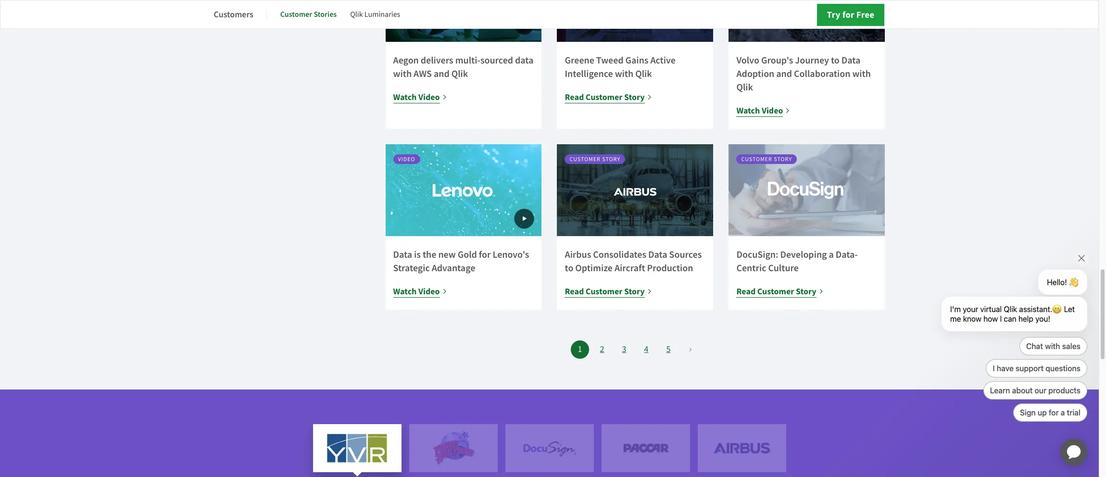 Task type: describe. For each thing, give the bounding box(es) containing it.
customers menu bar
[[214, 3, 414, 26]]

1
[[578, 344, 582, 355]]

lenovo's
[[493, 248, 529, 260]]

paccar logo image
[[601, 424, 690, 472]]

vancouver international airport logo - selected image
[[313, 424, 401, 472]]

watch video for volvo group's journey to data adoption and collaboration with qlik
[[737, 105, 783, 116]]

to inside volvo group's journey to data adoption and collaboration with qlik
[[831, 54, 840, 66]]

2
[[600, 344, 604, 355]]

try
[[827, 9, 841, 21]]

collaboration
[[794, 67, 851, 80]]

customer stories link
[[280, 3, 337, 26]]

customer inside menu bar
[[280, 9, 312, 19]]

customers
[[214, 8, 253, 20]]

5
[[666, 344, 671, 355]]

and inside volvo group's journey to data adoption and collaboration with qlik
[[776, 67, 792, 80]]

planet hollywood logo image
[[409, 424, 498, 472]]

gold
[[458, 248, 477, 260]]

watch for aegon delivers multi-sourced data with aws and qlik
[[393, 91, 417, 103]]

read customer story link for with
[[565, 90, 652, 104]]

watch for volvo group's journey to data adoption and collaboration with qlik
[[737, 105, 760, 116]]

read customer story for optimize
[[565, 285, 645, 297]]

story for consolidates
[[624, 285, 645, 297]]

stories
[[314, 9, 337, 19]]

3
[[622, 344, 626, 355]]

airbus logo image
[[698, 424, 786, 472]]

try for free
[[827, 9, 875, 21]]

4 link
[[637, 340, 656, 359]]

aegon image
[[385, 0, 542, 42]]

data inside airbus consolidates data sources to optimize aircraft production
[[648, 248, 667, 260]]

qlik inside customers menu bar
[[350, 10, 363, 19]]

video for delivers
[[418, 91, 440, 103]]

aegon delivers multi-sourced data with aws and qlik
[[393, 54, 534, 80]]

active
[[650, 54, 676, 66]]

customer story for airbus
[[570, 155, 620, 163]]

volvo group's journey to data adoption and collaboration with qlik link
[[737, 54, 871, 93]]

qlik inside greene tweed gains active intelligence with qlik
[[635, 67, 652, 80]]

docusign image
[[729, 144, 885, 236]]

developing
[[780, 248, 827, 260]]

advantage
[[432, 261, 475, 274]]

qlik customer - airbus image
[[557, 144, 713, 236]]

consolidates
[[593, 248, 646, 260]]

watch video for aegon delivers multi-sourced data with aws and qlik
[[393, 91, 440, 103]]

video link
[[385, 144, 542, 236]]

delivers
[[421, 54, 453, 66]]

with for aws
[[393, 67, 412, 80]]

read customer story link for culture
[[737, 285, 824, 298]]

data inside volvo group's journey to data adoption and collaboration with qlik
[[842, 54, 861, 66]]

story for tweed
[[624, 91, 645, 103]]

try for free link
[[817, 4, 885, 26]]

1 horizontal spatial for
[[842, 9, 855, 21]]

gains
[[626, 54, 649, 66]]

5 link
[[659, 340, 678, 359]]

airbus consolidates data sources to optimize aircraft production link
[[565, 248, 702, 274]]

journey
[[795, 54, 829, 66]]

read for centric
[[737, 285, 756, 297]]

data inside data is the new gold for lenovo's strategic advantage
[[393, 248, 412, 260]]

1 link
[[571, 340, 589, 359]]

centric
[[737, 261, 766, 274]]

story for developing
[[796, 285, 817, 297]]

aegon delivers multi-sourced data with aws and qlik link
[[393, 54, 534, 80]]

customer story for docusign:
[[741, 155, 792, 163]]

read customer story for culture
[[737, 285, 817, 297]]

customer stories
[[280, 9, 337, 19]]

watch video for data is the new gold for lenovo's strategic advantage
[[393, 285, 440, 297]]



Task type: locate. For each thing, give the bounding box(es) containing it.
1 horizontal spatial with
[[615, 67, 634, 80]]

application
[[1049, 427, 1099, 477]]

1 customer story link from the left
[[557, 144, 713, 236]]

to
[[831, 54, 840, 66], [565, 261, 573, 274]]

watch down adoption
[[737, 105, 760, 116]]

data is the new gold for lenovo's strategic advantage
[[393, 248, 529, 274]]

read for to
[[565, 285, 584, 297]]

aegon
[[393, 54, 419, 66]]

luminaries
[[365, 10, 400, 19]]

to up 'collaboration'
[[831, 54, 840, 66]]

1 vertical spatial watch
[[737, 105, 760, 116]]

0 horizontal spatial data
[[393, 248, 412, 260]]

qlik inside volvo group's journey to data adoption and collaboration with qlik
[[737, 81, 753, 93]]

free
[[857, 9, 875, 21]]

for
[[842, 9, 855, 21], [479, 248, 491, 260]]

data up production
[[648, 248, 667, 260]]

new
[[438, 248, 456, 260]]

qlik down multi-
[[451, 67, 468, 80]]

read for intelligence
[[565, 91, 584, 103]]

to inside airbus consolidates data sources to optimize aircraft production
[[565, 261, 573, 274]]

watch video link down adoption
[[737, 104, 790, 117]]

read down centric
[[737, 285, 756, 297]]

1 and from the left
[[434, 67, 450, 80]]

3 link
[[615, 340, 633, 359]]

0 horizontal spatial with
[[393, 67, 412, 80]]

read customer story link for optimize
[[565, 285, 652, 298]]

watch down strategic
[[393, 285, 417, 297]]

qlik inside aegon delivers multi-sourced data with aws and qlik
[[451, 67, 468, 80]]

a
[[829, 248, 834, 260]]

customer story link
[[557, 144, 713, 236], [729, 144, 885, 236]]

optimize
[[575, 261, 613, 274]]

greene tweed gains active intelligence with qlik
[[565, 54, 676, 80]]

the
[[423, 248, 436, 260]]

watch video down strategic
[[393, 285, 440, 297]]

watch video link for and
[[393, 90, 447, 104]]

video for is
[[418, 285, 440, 297]]

airbus consolidates data sources to optimize aircraft production
[[565, 248, 702, 274]]

watch video link for strategic
[[393, 285, 447, 298]]

with down the gains
[[615, 67, 634, 80]]

data left is
[[393, 248, 412, 260]]

2 customer story from the left
[[741, 155, 792, 163]]

2 with from the left
[[615, 67, 634, 80]]

and inside aegon delivers multi-sourced data with aws and qlik
[[434, 67, 450, 80]]

video
[[418, 91, 440, 103], [762, 105, 783, 116], [398, 155, 415, 163], [418, 285, 440, 297]]

0 horizontal spatial and
[[434, 67, 450, 80]]

docusign:
[[737, 248, 778, 260]]

read customer story down intelligence
[[565, 91, 645, 103]]

adoption
[[737, 67, 774, 80]]

watch video link down strategic
[[393, 285, 447, 298]]

sources
[[669, 248, 702, 260]]

volvo group's journey to data adoption and collaboration with qlik
[[737, 54, 871, 93]]

2 customer story link from the left
[[729, 144, 885, 236]]

to down "airbus" at the bottom right of page
[[565, 261, 573, 274]]

culture
[[768, 261, 799, 274]]

0 vertical spatial for
[[842, 9, 855, 21]]

read
[[565, 91, 584, 103], [565, 285, 584, 297], [737, 285, 756, 297]]

0 horizontal spatial to
[[565, 261, 573, 274]]

watch video down aws at the left top of the page
[[393, 91, 440, 103]]

read customer story
[[565, 91, 645, 103], [565, 285, 645, 297], [737, 285, 817, 297]]

data
[[515, 54, 534, 66]]

2 vertical spatial watch video
[[393, 285, 440, 297]]

qlik down adoption
[[737, 81, 753, 93]]

tweed
[[596, 54, 624, 66]]

1 customer story from the left
[[570, 155, 620, 163]]

watch down aws at the left top of the page
[[393, 91, 417, 103]]

read customer story for with
[[565, 91, 645, 103]]

intelligence
[[565, 67, 613, 80]]

with down aegon
[[393, 67, 412, 80]]

2 horizontal spatial data
[[842, 54, 861, 66]]

read customer story link down culture at the bottom of page
[[737, 285, 824, 298]]

1 vertical spatial watch video
[[737, 105, 783, 116]]

data is the new gold for lenovo's strategic advantage link
[[393, 248, 529, 274]]

aircraft
[[615, 261, 645, 274]]

with for qlik
[[615, 67, 634, 80]]

2 link
[[593, 340, 611, 359]]

docusign logo image
[[505, 424, 594, 472]]

for right try
[[842, 9, 855, 21]]

watch
[[393, 91, 417, 103], [737, 105, 760, 116], [393, 285, 417, 297]]

strategic
[[393, 261, 430, 274]]

1 vertical spatial for
[[479, 248, 491, 260]]

for right gold
[[479, 248, 491, 260]]

watch video link for collaboration
[[737, 104, 790, 117]]

1 horizontal spatial to
[[831, 54, 840, 66]]

is
[[414, 248, 421, 260]]

carousel controls region
[[214, 424, 885, 472]]

qlik down the gains
[[635, 67, 652, 80]]

greene tweed gains active intelligence with qlik link
[[565, 54, 676, 80]]

lenovo image
[[385, 144, 542, 236]]

customer story link for developing
[[729, 144, 885, 236]]

watch for data is the new gold for lenovo's strategic advantage
[[393, 285, 417, 297]]

customer
[[280, 9, 312, 19], [586, 91, 623, 103], [570, 155, 601, 163], [741, 155, 772, 163], [586, 285, 623, 297], [757, 285, 794, 297]]

watch video link
[[393, 90, 447, 104], [737, 104, 790, 117], [393, 285, 447, 298]]

read customer story link down intelligence
[[565, 90, 652, 104]]

with inside aegon delivers multi-sourced data with aws and qlik
[[393, 67, 412, 80]]

docusign: developing a data- centric culture link
[[737, 248, 858, 274]]

customer story
[[570, 155, 620, 163], [741, 155, 792, 163]]

read customer story link down the optimize
[[565, 285, 652, 298]]

read customer story down the optimize
[[565, 285, 645, 297]]

1 horizontal spatial customer story
[[741, 155, 792, 163]]

production
[[647, 261, 693, 274]]

qlik left luminaries
[[350, 10, 363, 19]]

and down delivers
[[434, 67, 450, 80]]

video for group's
[[762, 105, 783, 116]]

2 vertical spatial watch
[[393, 285, 417, 297]]

0 horizontal spatial customer story link
[[557, 144, 713, 236]]

for inside data is the new gold for lenovo's strategic advantage
[[479, 248, 491, 260]]

0 horizontal spatial customer story
[[570, 155, 620, 163]]

0 vertical spatial watch video
[[393, 91, 440, 103]]

customer story link for consolidates
[[557, 144, 713, 236]]

read customer story down culture at the bottom of page
[[737, 285, 817, 297]]

with right 'collaboration'
[[852, 67, 871, 80]]

1 vertical spatial to
[[565, 261, 573, 274]]

watch video link down aws at the left top of the page
[[393, 90, 447, 104]]

airbus
[[565, 248, 591, 260]]

1 horizontal spatial customer story link
[[729, 144, 885, 236]]

data up 'collaboration'
[[842, 54, 861, 66]]

with inside volvo group's journey to data adoption and collaboration with qlik
[[852, 67, 871, 80]]

0 vertical spatial watch
[[393, 91, 417, 103]]

aws
[[414, 67, 432, 80]]

4
[[644, 344, 649, 355]]

read down intelligence
[[565, 91, 584, 103]]

qlik luminaries link
[[350, 3, 400, 26]]

2 and from the left
[[776, 67, 792, 80]]

qlik
[[350, 10, 363, 19], [451, 67, 468, 80], [635, 67, 652, 80], [737, 81, 753, 93]]

0 vertical spatial to
[[831, 54, 840, 66]]

data-
[[836, 248, 858, 260]]

with
[[393, 67, 412, 80], [615, 67, 634, 80], [852, 67, 871, 80]]

2 horizontal spatial with
[[852, 67, 871, 80]]

sourced
[[480, 54, 513, 66]]

qlik luminaries
[[350, 10, 400, 19]]

watch video down adoption
[[737, 105, 783, 116]]

read down the optimize
[[565, 285, 584, 297]]

docusign: developing a data- centric culture
[[737, 248, 858, 274]]

greene
[[565, 54, 594, 66]]

0 horizontal spatial for
[[479, 248, 491, 260]]

group's
[[761, 54, 793, 66]]

multi-
[[455, 54, 480, 66]]

1 horizontal spatial data
[[648, 248, 667, 260]]

1 horizontal spatial and
[[776, 67, 792, 80]]

volvo
[[737, 54, 759, 66]]

data
[[842, 54, 861, 66], [393, 248, 412, 260], [648, 248, 667, 260]]

with inside greene tweed gains active intelligence with qlik
[[615, 67, 634, 80]]

and
[[434, 67, 450, 80], [776, 67, 792, 80]]

watch video
[[393, 91, 440, 103], [737, 105, 783, 116], [393, 285, 440, 297]]

story
[[624, 91, 645, 103], [602, 155, 620, 163], [774, 155, 792, 163], [624, 285, 645, 297], [796, 285, 817, 297]]

1 with from the left
[[393, 67, 412, 80]]

3 with from the left
[[852, 67, 871, 80]]

and down group's in the right top of the page
[[776, 67, 792, 80]]

read customer story link
[[565, 90, 652, 104], [565, 285, 652, 298], [737, 285, 824, 298]]



Task type: vqa. For each thing, say whether or not it's contained in the screenshot.
Planet Hollywood Logo
yes



